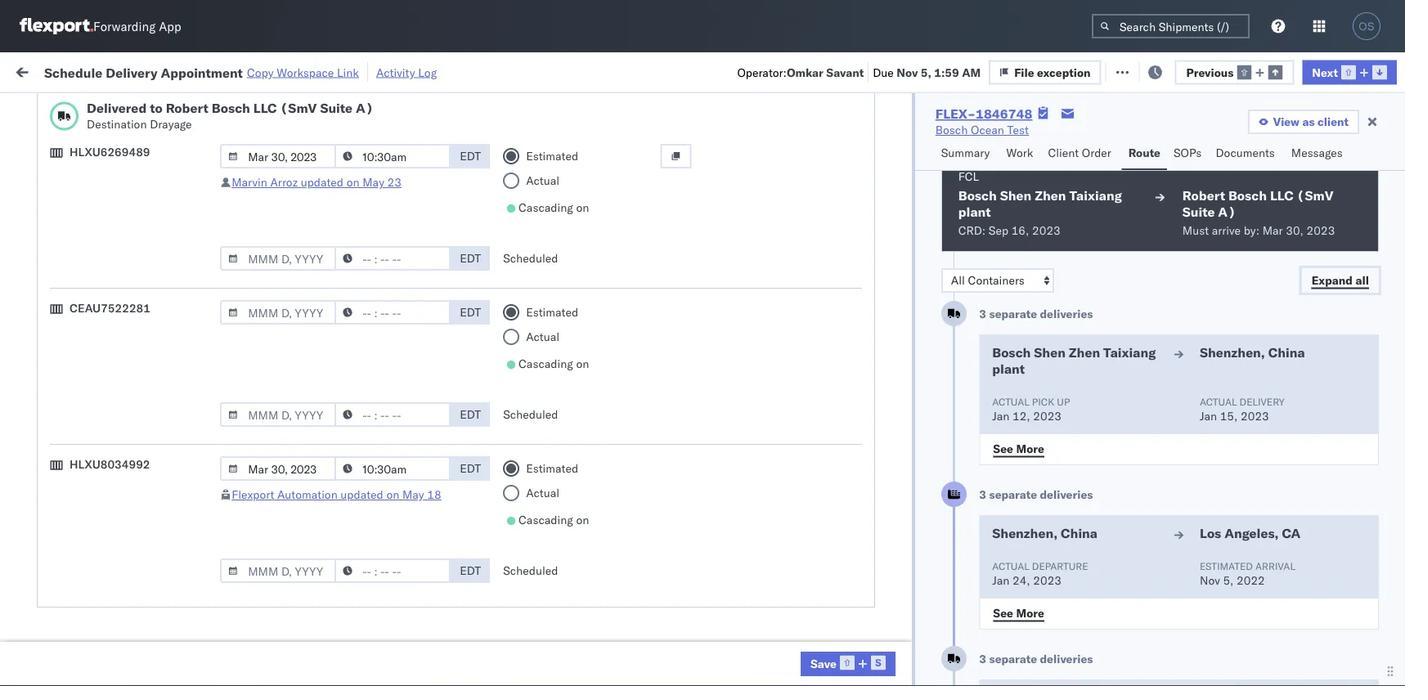 Task type: locate. For each thing, give the bounding box(es) containing it.
2 vertical spatial schedule delivery appointment
[[38, 559, 201, 573]]

lhuu7894563, up msdu7304509
[[1008, 488, 1092, 502]]

3 scheduled from the top
[[503, 564, 558, 578]]

4 ceau7522281, hlxu6269489, hlxu8034992 from the top
[[1008, 308, 1262, 322]]

numbers inside the container numbers
[[1008, 140, 1048, 153]]

schedule delivery appointment button down hlxu6269489
[[38, 198, 201, 216]]

0 vertical spatial see more
[[993, 441, 1044, 456]]

10:30 pm cst, jan 23, 2023 for schedule pickup from rotterdam, netherlands
[[263, 596, 418, 610]]

ca for confirm pickup from los angeles, ca button on the left of the page
[[38, 459, 53, 474]]

1:59 am cst, jan 25, 2023
[[263, 632, 411, 646]]

2 cascading from the top
[[519, 357, 573, 371]]

0 vertical spatial gvcu5265864
[[1008, 560, 1088, 574]]

confirm inside confirm pickup from los angeles, ca
[[38, 443, 79, 457]]

1 vertical spatial see
[[993, 606, 1014, 620]]

1 confirm from the top
[[38, 443, 79, 457]]

4 mmm d, yyyy text field from the top
[[220, 559, 336, 583]]

: for status
[[117, 101, 120, 114]]

1 vertical spatial llc
[[1270, 187, 1294, 204]]

2130387 down 1662119
[[938, 668, 988, 682]]

lhuu7894563, for 6:00 pm cst, dec 23, 2022
[[1008, 452, 1092, 466]]

0 vertical spatial mmm d, yyyy text field
[[220, 144, 336, 169]]

3 flex-1889466 from the top
[[903, 452, 988, 466]]

integration test account - karl lagerfeld
[[713, 560, 926, 574], [713, 596, 926, 610], [713, 668, 926, 682]]

shenzhen, china
[[1200, 344, 1305, 361], [993, 525, 1098, 542]]

a) up arrive at the right of page
[[1218, 204, 1236, 220]]

2 : from the left
[[376, 101, 379, 114]]

1 scheduled from the top
[[503, 251, 558, 265]]

delivery for 10:30
[[89, 559, 131, 573]]

2 vertical spatial lagerfeld
[[878, 668, 926, 682]]

3 for bosch shen zhen taixiang plant
[[979, 307, 987, 321]]

3 lhuu7894563, uetu5238478 from the top
[[1008, 452, 1175, 466]]

4 cdt, from the top
[[313, 308, 339, 322]]

in
[[244, 101, 253, 114]]

work inside the import work button
[[178, 63, 206, 78]]

work
[[178, 63, 206, 78], [1007, 146, 1034, 160]]

0 vertical spatial cascading
[[519, 200, 573, 215]]

documents down ceau7522281 on the top left of the page
[[38, 351, 97, 366]]

plant
[[959, 204, 991, 220], [993, 361, 1025, 377]]

hlxu6269489, for first the schedule pickup from los angeles, ca button from the top
[[1095, 236, 1179, 250]]

resize handle column header for mbl/mawb numbers button
[[1291, 127, 1311, 686]]

2 see more from the top
[[993, 606, 1044, 620]]

1 vertical spatial integration test account - karl lagerfeld
[[713, 596, 926, 610]]

llc
[[253, 100, 277, 116], [1270, 187, 1294, 204]]

0 horizontal spatial suite
[[320, 100, 353, 116]]

upload customs clearance documents button
[[38, 154, 232, 189], [38, 334, 232, 369]]

schedule pickup from los angeles, ca link for 2nd the schedule pickup from los angeles, ca button from the top
[[38, 262, 232, 295]]

2 cdt, from the top
[[313, 236, 339, 250]]

omkar savant for second upload customs clearance documents button from the bottom of the page
[[1319, 164, 1391, 178]]

angeles, for first the schedule pickup from los angeles, ca button from the top
[[176, 227, 220, 241]]

updated for arroz
[[301, 175, 344, 189]]

2022 for first the schedule pickup from los angeles, ca button from the top
[[380, 236, 408, 250]]

delivery up ready
[[106, 64, 158, 80]]

am
[[962, 65, 981, 79], [291, 164, 310, 178], [291, 236, 310, 250], [291, 272, 310, 286], [291, 308, 310, 322], [291, 416, 310, 430], [291, 488, 310, 502], [291, 632, 310, 646]]

customs down workitem button
[[78, 155, 124, 169]]

schedule delivery appointment button for 10:30 pm cst, jan 23, 2023
[[38, 558, 201, 576]]

2 vertical spatial 23,
[[369, 596, 386, 610]]

2 gvcu5265864 from the top
[[1008, 596, 1088, 610]]

1 mmm d, yyyy text field from the top
[[220, 300, 336, 325]]

see down 12,
[[993, 441, 1014, 456]]

1 horizontal spatial client
[[1048, 146, 1079, 160]]

5 ceau7522281, hlxu6269489, hlxu8034992 from the top
[[1008, 344, 1262, 358]]

suite inside delivered to robert bosch llc (smv suite a) destination drayage
[[320, 100, 353, 116]]

documents for 2nd upload customs clearance documents button from the top of the page
[[38, 351, 97, 366]]

delivery up the schedule pickup from rotterdam, netherlands
[[89, 559, 131, 573]]

bosch shen zhen taixiang plant up 16, on the right top of the page
[[959, 187, 1122, 220]]

flex-2130387 down flex-1662119
[[903, 668, 988, 682]]

2 resize handle column header from the left
[[416, 127, 435, 686]]

suite up "must"
[[1183, 204, 1215, 220]]

schedule delivery appointment link
[[38, 198, 201, 215], [38, 414, 201, 431], [38, 558, 201, 575]]

3 lagerfeld from the top
[[878, 668, 926, 682]]

2130387
[[938, 560, 988, 574], [938, 596, 988, 610], [938, 668, 988, 682]]

flex-2130387 down flex-1893174
[[903, 560, 988, 574]]

work right import
[[178, 63, 206, 78]]

nov for first the schedule pickup from los angeles, ca button from the top
[[342, 236, 363, 250]]

savant for second upload customs clearance documents button from the bottom of the page
[[1356, 164, 1391, 178]]

documents down view
[[1216, 146, 1275, 160]]

1 omkar savant from the top
[[1319, 164, 1391, 178]]

2 mmm d, yyyy text field from the top
[[220, 402, 336, 427]]

confirm up confirm delivery
[[38, 443, 79, 457]]

2 maeu9408431 from the top
[[1114, 668, 1197, 682]]

schedule pickup from los angeles, ca link
[[38, 226, 232, 259], [38, 262, 232, 295], [38, 298, 232, 331], [38, 370, 232, 403], [38, 514, 232, 547], [38, 622, 232, 655]]

10:30 pm cst, jan 23, 2023 for schedule delivery appointment
[[263, 560, 418, 574]]

1 vertical spatial see more
[[993, 606, 1044, 620]]

exception
[[1150, 63, 1203, 78], [1037, 65, 1091, 79]]

hlxu6269489,
[[1095, 200, 1179, 214], [1095, 236, 1179, 250], [1095, 272, 1179, 286], [1095, 308, 1179, 322], [1095, 344, 1179, 358]]

more down actual departure jan 24, 2023 at the right bottom
[[1016, 606, 1044, 620]]

6:00
[[263, 452, 288, 466]]

1 vertical spatial abcdefg78456546
[[1114, 416, 1224, 430]]

lhuu7894563, up pick
[[1008, 380, 1092, 394]]

1 vertical spatial schedule delivery appointment link
[[38, 414, 201, 431]]

lagerfeld down flex-1662119
[[878, 668, 926, 682]]

from
[[127, 227, 151, 241], [127, 263, 151, 277], [127, 299, 151, 313], [127, 371, 151, 385], [121, 443, 145, 457], [127, 515, 151, 529], [127, 587, 151, 601], [127, 623, 151, 637]]

24,
[[366, 488, 383, 502], [1013, 573, 1030, 588]]

exception down search shipments (/) text field
[[1150, 63, 1203, 78]]

file up flex-1846748 link on the top of the page
[[1015, 65, 1035, 79]]

-- : -- -- text field down -- : -- -- text box
[[335, 300, 451, 325]]

3 separate deliveries for shenzhen,
[[979, 488, 1093, 502]]

lhuu7894563, uetu5238478 for 8:00 am cst, dec 24, 2022
[[1008, 488, 1175, 502]]

see more for bosch shen zhen taixiang plant
[[993, 441, 1044, 456]]

2022 for confirm delivery button
[[386, 488, 415, 502]]

2 vertical spatial 1:59 am cdt, nov 5, 2022
[[263, 308, 408, 322]]

crd: sep 16, 2023
[[959, 223, 1061, 238]]

MMM D, YYYY text field
[[220, 144, 336, 169], [220, 246, 336, 271]]

2 vertical spatial test123456
[[1114, 344, 1183, 358]]

3 hlxu6269489, from the top
[[1095, 272, 1179, 286]]

0 vertical spatial abcdefg78456546
[[1114, 380, 1224, 394]]

from inside confirm pickup from los angeles, ca
[[121, 443, 145, 457]]

0 vertical spatial upload customs clearance documents link
[[38, 154, 232, 187]]

(0)
[[265, 63, 286, 78]]

0 vertical spatial flex-2130387
[[903, 560, 988, 574]]

1 vertical spatial integration
[[713, 596, 770, 610]]

1 horizontal spatial 24,
[[1013, 573, 1030, 588]]

from for third the schedule pickup from los angeles, ca button from the top
[[127, 299, 151, 313]]

zhen
[[1035, 187, 1066, 204], [1069, 344, 1100, 361]]

actual inside the actual pick up jan 12, 2023
[[993, 396, 1030, 408]]

4 resize handle column header from the left
[[579, 127, 599, 686]]

may for 23
[[363, 175, 384, 189]]

2 vertical spatial scheduled
[[503, 564, 558, 578]]

appointment
[[161, 64, 243, 80], [134, 199, 201, 214], [134, 415, 201, 429], [134, 559, 201, 573]]

2 vertical spatial 3 separate deliveries
[[979, 652, 1093, 666]]

4 ceau7522281, from the top
[[1008, 308, 1092, 322]]

estimated for hlxu6269489
[[526, 149, 578, 163]]

pm right 6:00
[[291, 452, 309, 466]]

4 hlxu6269489, from the top
[[1095, 308, 1179, 322]]

-- : -- -- text field
[[335, 144, 451, 169], [335, 300, 451, 325], [335, 402, 451, 427], [335, 456, 451, 481], [335, 559, 451, 583]]

pm for schedule delivery appointment
[[298, 560, 316, 574]]

angeles, inside confirm pickup from los angeles, ca
[[169, 443, 214, 457]]

0 horizontal spatial zhen
[[1035, 187, 1066, 204]]

1 horizontal spatial zhen
[[1069, 344, 1100, 361]]

shenzhen, up delivery
[[1200, 344, 1265, 361]]

am for confirm delivery button
[[291, 488, 310, 502]]

upload customs clearance documents down ceau7522281 on the top left of the page
[[38, 335, 179, 366]]

bosch inside delivered to robert bosch llc (smv suite a) destination drayage
[[212, 100, 250, 116]]

2130387 up 1662119
[[938, 596, 988, 610]]

edt for fourth -- : -- -- text field
[[460, 461, 481, 476]]

edt for 3rd -- : -- -- text field from the top
[[460, 407, 481, 422]]

3 edt from the top
[[460, 305, 481, 319]]

1:59 am cdt, nov 5, 2022 for 2nd the schedule pickup from los angeles, ca button from the top
[[263, 272, 408, 286]]

pm for schedule pickup from rotterdam, netherlands
[[298, 596, 316, 610]]

plant up crd:
[[959, 204, 991, 220]]

0 horizontal spatial work
[[178, 63, 206, 78]]

container numbers button
[[1000, 124, 1090, 153]]

0 vertical spatial schedule delivery appointment
[[38, 199, 201, 214]]

omkar down messages
[[1319, 164, 1353, 178]]

work down container
[[1007, 146, 1034, 160]]

activity log
[[376, 65, 437, 79]]

upload customs clearance documents button down workitem button
[[38, 154, 232, 189]]

2 1:59 am cdt, nov 5, 2022 from the top
[[263, 272, 408, 286]]

deadline button
[[255, 130, 419, 146]]

1 vertical spatial test123456
[[1114, 236, 1183, 250]]

appointment down hlxu6269489
[[134, 199, 201, 214]]

15,
[[1220, 409, 1238, 423]]

flex-1846748 button
[[877, 196, 991, 219], [877, 196, 991, 219], [877, 232, 991, 255], [877, 232, 991, 255], [877, 268, 991, 291], [877, 268, 991, 291], [877, 304, 991, 327], [877, 304, 991, 327], [877, 340, 991, 363], [877, 340, 991, 363]]

schedule delivery appointment button up the schedule pickup from rotterdam, netherlands
[[38, 558, 201, 576]]

confirm
[[38, 443, 79, 457], [38, 487, 79, 501]]

0 vertical spatial test123456
[[1114, 200, 1183, 214]]

10:30 pm cst, jan 23, 2023 down 8:00 am cst, dec 24, 2022 at the left bottom of the page
[[263, 560, 418, 574]]

schedule pickup from los angeles, ca
[[38, 227, 220, 258], [38, 263, 220, 294], [38, 299, 220, 330], [38, 371, 220, 402], [38, 515, 220, 546], [38, 623, 220, 654]]

1 vertical spatial 1:59 am cdt, nov 5, 2022
[[263, 272, 408, 286]]

flex-1893174
[[903, 524, 988, 538]]

1 horizontal spatial file exception
[[1127, 63, 1203, 78]]

0 vertical spatial 3 separate deliveries
[[979, 307, 1093, 321]]

mmm d, yyyy text field for -- : -- -- text box
[[220, 246, 336, 271]]

all
[[1356, 273, 1369, 287]]

angeles, for third the schedule pickup from los angeles, ca button from the top
[[176, 299, 220, 313]]

mode
[[501, 134, 526, 146]]

1 upload from the top
[[38, 155, 75, 169]]

flexport down 6:00
[[232, 488, 274, 502]]

bosch
[[212, 100, 250, 116], [936, 123, 968, 137], [959, 187, 997, 204], [1229, 187, 1267, 204], [993, 344, 1031, 361]]

flexport for flexport automation updated on may 18
[[232, 488, 274, 502]]

cdt, for first the schedule pickup from los angeles, ca button from the top
[[313, 236, 339, 250]]

2022 for confirm pickup from los angeles, ca button on the left of the page
[[385, 452, 414, 466]]

2 test123456 from the top
[[1114, 236, 1183, 250]]

robert up "must"
[[1183, 187, 1225, 204]]

netherlands
[[38, 603, 102, 618]]

pm up 1:59 am cst, jan 25, 2023
[[298, 596, 316, 610]]

1 vertical spatial zhen
[[1069, 344, 1100, 361]]

3 3 from the top
[[979, 652, 987, 666]]

3 deliveries from the top
[[1040, 652, 1093, 666]]

client up caiu7969337
[[1048, 146, 1079, 160]]

2 10:30 pm cst, jan 23, 2023 from the top
[[263, 596, 418, 610]]

ceau7522281, for 2nd the schedule pickup from los angeles, ca button from the top
[[1008, 272, 1092, 286]]

2023 inside actual departure jan 24, 2023
[[1033, 573, 1062, 588]]

3 flex-2130387 from the top
[[903, 668, 988, 682]]

0 horizontal spatial (smv
[[280, 100, 317, 116]]

flex-1889466 for 6:00 pm cst, dec 23, 2022
[[903, 452, 988, 466]]

pm down automation
[[298, 560, 316, 574]]

10:30 down 8:00 at left
[[263, 560, 295, 574]]

2 flex-1889466 from the top
[[903, 416, 988, 430]]

1 vertical spatial work
[[1007, 146, 1034, 160]]

may
[[363, 175, 384, 189], [402, 488, 424, 502]]

ca for 2nd the schedule pickup from los angeles, ca button from the top
[[38, 279, 53, 294]]

MMM D, YYYY text field
[[220, 300, 336, 325], [220, 402, 336, 427], [220, 456, 336, 481], [220, 559, 336, 583]]

: for snoozed
[[376, 101, 379, 114]]

shenzhen, china up the departure
[[993, 525, 1098, 542]]

2 customs from the top
[[78, 335, 124, 349]]

2 schedule delivery appointment button from the top
[[38, 414, 201, 432]]

a) down link
[[356, 100, 374, 116]]

cascading for marvin arroz updated on may 23
[[519, 200, 573, 215]]

drayage
[[150, 117, 192, 131]]

2 flex-2130387 from the top
[[903, 596, 988, 610]]

8 resize handle column header from the left
[[1086, 127, 1106, 686]]

10:30 pm cst, jan 23, 2023 up 1:59 am cst, jan 25, 2023
[[263, 596, 418, 610]]

1 test123456 from the top
[[1114, 200, 1183, 214]]

see for bosch shen zhen taixiang plant
[[993, 441, 1014, 456]]

shenzhen, up actual departure jan 24, 2023 at the right bottom
[[993, 525, 1058, 542]]

expand all
[[1312, 273, 1369, 287]]

10 resize handle column header from the left
[[1376, 127, 1396, 686]]

ceau7522281,
[[1008, 200, 1092, 214], [1008, 236, 1092, 250], [1008, 272, 1092, 286], [1008, 308, 1092, 322], [1008, 344, 1092, 358]]

documents down workitem
[[38, 171, 97, 186]]

updated down "6:00 pm cst, dec 23, 2022"
[[341, 488, 383, 502]]

numbers down container
[[1008, 140, 1048, 153]]

plant up the actual pick up jan 12, 2023
[[993, 361, 1025, 377]]

shen up pick
[[1034, 344, 1066, 361]]

client inside client name button
[[607, 134, 633, 146]]

see more down 12,
[[993, 441, 1044, 456]]

2 -- : -- -- text field from the top
[[335, 300, 451, 325]]

test
[[1008, 123, 1029, 137], [773, 560, 794, 574], [773, 596, 794, 610], [773, 668, 794, 682]]

schedule delivery appointment copy workspace link
[[44, 64, 359, 80]]

1 upload customs clearance documents from the top
[[38, 155, 179, 186]]

schedule for 10:30 pm cst, jan 23, 2023 "schedule delivery appointment" button
[[38, 559, 86, 573]]

ca for third the schedule pickup from los angeles, ca button from the bottom
[[38, 387, 53, 402]]

0 horizontal spatial :
[[117, 101, 120, 114]]

appointment for "schedule delivery appointment" link for 10:30 pm cst, jan 23, 2023
[[134, 559, 201, 573]]

1 horizontal spatial may
[[402, 488, 424, 502]]

more down 12,
[[1016, 441, 1044, 456]]

2 confirm from the top
[[38, 487, 79, 501]]

updated right arroz at the left top
[[301, 175, 344, 189]]

estimated for hlxu8034992
[[526, 461, 578, 476]]

23, for rotterdam,
[[369, 596, 386, 610]]

flexport for flexport demo consignee
[[607, 164, 650, 178]]

crd:
[[959, 223, 986, 238]]

3 account from the top
[[797, 668, 841, 682]]

1 vertical spatial 3
[[979, 488, 987, 502]]

gvcu5265864 for schedule pickup from rotterdam, netherlands
[[1008, 596, 1088, 610]]

shenzhen, china up delivery
[[1200, 344, 1305, 361]]

suite up deadline button
[[320, 100, 353, 116]]

may left 23
[[363, 175, 384, 189]]

24, down msdu7304509
[[1013, 573, 1030, 588]]

1 horizontal spatial flexport
[[607, 164, 650, 178]]

23
[[387, 175, 402, 189]]

lhuu7894563, down pick
[[1008, 416, 1092, 430]]

cdt, for second upload customs clearance documents button from the bottom of the page
[[313, 164, 339, 178]]

mbl/mawb numbers button
[[1106, 130, 1294, 146]]

2023 inside the actual delivery jan 15, 2023
[[1241, 409, 1269, 423]]

0 horizontal spatial file
[[1015, 65, 1035, 79]]

0 vertical spatial by:
[[59, 100, 75, 115]]

5,
[[921, 65, 932, 79], [366, 236, 377, 250], [366, 272, 377, 286], [366, 308, 377, 322], [1223, 573, 1234, 588]]

lhuu7894563, down 12,
[[1008, 452, 1092, 466]]

1 horizontal spatial shenzhen, china
[[1200, 344, 1305, 361]]

mmm d, yyyy text field for fifth -- : -- -- text field from the top of the page
[[220, 559, 336, 583]]

may left 18
[[402, 488, 424, 502]]

0 vertical spatial llc
[[253, 100, 277, 116]]

schedule pickup from los angeles, ca link for 2nd the schedule pickup from los angeles, ca button from the bottom of the page
[[38, 514, 232, 547]]

clearance
[[127, 155, 179, 169], [127, 335, 179, 349]]

schedule delivery appointment link down hlxu6269489
[[38, 198, 201, 215]]

1 horizontal spatial robert
[[1183, 187, 1225, 204]]

separate for bosch
[[989, 307, 1037, 321]]

bosch shen zhen taixiang plant
[[959, 187, 1122, 220], [993, 344, 1156, 377]]

0 vertical spatial integration
[[713, 560, 770, 574]]

client for client name
[[607, 134, 633, 146]]

integration test account - karl lagerfeld for 10:30 pm cst, jan 28, 2023
[[713, 668, 926, 682]]

am for 2nd the schedule pickup from los angeles, ca button from the top
[[291, 272, 310, 286]]

zhen down caiu7969337
[[1035, 187, 1066, 204]]

2 deliveries from the top
[[1040, 488, 1093, 502]]

1 vertical spatial scheduled
[[503, 407, 558, 422]]

1 vertical spatial schedule delivery appointment
[[38, 415, 201, 429]]

pickup inside confirm pickup from los angeles, ca
[[82, 443, 118, 457]]

from for confirm pickup from los angeles, ca button on the left of the page
[[121, 443, 145, 457]]

jaehyung choi - 
[[1319, 560, 1405, 574]]

1 10:30 from the top
[[263, 560, 295, 574]]

status
[[88, 101, 117, 114]]

omkar savant for first the schedule pickup from los angeles, ca button from the top
[[1319, 236, 1391, 250]]

0 horizontal spatial china
[[1061, 525, 1098, 542]]

1 lhuu7894563, from the top
[[1008, 380, 1092, 394]]

-- : -- -- text field up 18
[[335, 456, 451, 481]]

upload down ceau7522281 on the top left of the page
[[38, 335, 75, 349]]

order
[[1082, 146, 1112, 160]]

my work
[[16, 59, 89, 82]]

0 vertical spatial shen
[[1000, 187, 1032, 204]]

1 horizontal spatial a)
[[1218, 204, 1236, 220]]

pickup
[[89, 227, 124, 241], [89, 263, 124, 277], [89, 299, 124, 313], [89, 371, 124, 385], [82, 443, 118, 457], [89, 515, 124, 529], [89, 587, 124, 601], [89, 623, 124, 637]]

3
[[979, 307, 987, 321], [979, 488, 987, 502], [979, 652, 987, 666]]

by: left mar
[[1244, 223, 1260, 238]]

clearance for upload customs clearance documents link associated with 2nd upload customs clearance documents button from the top of the page
[[127, 335, 179, 349]]

0 vertical spatial lagerfeld
[[878, 560, 926, 574]]

schedule delivery appointment link up the schedule pickup from rotterdam, netherlands
[[38, 558, 201, 575]]

see more button down 12,
[[984, 437, 1054, 461]]

a) inside delivered to robert bosch llc (smv suite a) destination drayage
[[356, 100, 374, 116]]

nov for 2nd the schedule pickup from los angeles, ca button from the top
[[342, 272, 363, 286]]

see more down actual departure jan 24, 2023 at the right bottom
[[993, 606, 1044, 620]]

2 vertical spatial flex-2130387
[[903, 668, 988, 682]]

1 schedule pickup from los angeles, ca from the top
[[38, 227, 220, 258]]

0 vertical spatial a)
[[356, 100, 374, 116]]

0 vertical spatial karl
[[854, 560, 875, 574]]

0 vertical spatial schedule delivery appointment button
[[38, 198, 201, 216]]

2022 for 2nd the schedule pickup from los angeles, ca button from the top
[[380, 272, 408, 286]]

1 vertical spatial see more button
[[984, 601, 1054, 626]]

lagerfeld
[[878, 560, 926, 574], [878, 596, 926, 610], [878, 668, 926, 682]]

bosch inside robert bosch llc (smv suite a)
[[1229, 187, 1267, 204]]

zhen up up
[[1069, 344, 1100, 361]]

schedule pickup from los angeles, ca link for third the schedule pickup from los angeles, ca button from the bottom
[[38, 370, 232, 403]]

1 horizontal spatial work
[[1007, 146, 1034, 160]]

1 vertical spatial a)
[[1218, 204, 1236, 220]]

schedule for 2nd the schedule pickup from los angeles, ca button from the top
[[38, 263, 86, 277]]

jan inside actual departure jan 24, 2023
[[993, 573, 1010, 588]]

appointment up confirm pickup from los angeles, ca link
[[134, 415, 201, 429]]

llc up mar
[[1270, 187, 1294, 204]]

1 vertical spatial 24,
[[1013, 573, 1030, 588]]

1 3 separate deliveries from the top
[[979, 307, 1093, 321]]

1 10:30 pm cst, jan 23, 2023 from the top
[[263, 560, 418, 574]]

from inside the schedule pickup from rotterdam, netherlands
[[127, 587, 151, 601]]

lhuu7894563, uetu5238478
[[1008, 380, 1175, 394], [1008, 416, 1175, 430], [1008, 452, 1175, 466], [1008, 488, 1175, 502]]

1 vertical spatial by:
[[1244, 223, 1260, 238]]

ocean
[[971, 123, 1005, 137], [501, 164, 534, 178], [501, 200, 534, 214], [501, 236, 534, 250], [501, 308, 534, 322], [501, 344, 534, 358], [501, 416, 534, 430], [501, 452, 534, 466], [501, 488, 534, 502], [501, 524, 534, 538], [501, 560, 534, 574], [501, 596, 534, 610], [501, 632, 534, 646], [501, 668, 534, 682]]

1 vertical spatial plant
[[993, 361, 1025, 377]]

1846748
[[976, 106, 1033, 122], [938, 200, 988, 214], [938, 236, 988, 250], [938, 272, 988, 286], [938, 308, 988, 322], [938, 344, 988, 358]]

3 schedule delivery appointment link from the top
[[38, 558, 201, 575]]

30,
[[1286, 223, 1304, 238]]

china
[[1269, 344, 1305, 361], [1061, 525, 1098, 542]]

1 vertical spatial taixiang
[[1104, 344, 1156, 361]]

track
[[416, 63, 442, 78]]

confirm inside confirm delivery link
[[38, 487, 79, 501]]

1 vertical spatial mmm d, yyyy text field
[[220, 246, 336, 271]]

1 vertical spatial upload customs clearance documents button
[[38, 334, 232, 369]]

0 vertical spatial confirm
[[38, 443, 79, 457]]

schedule for third the schedule pickup from los angeles, ca button from the bottom
[[38, 371, 86, 385]]

confirm pickup from los angeles, ca button
[[38, 442, 232, 477]]

5, for 2nd the schedule pickup from los angeles, ca button from the top
[[366, 272, 377, 286]]

4 schedule pickup from los angeles, ca from the top
[[38, 371, 220, 402]]

2 vertical spatial 3
[[979, 652, 987, 666]]

progress
[[255, 101, 296, 114]]

resize handle column header
[[234, 127, 254, 686], [416, 127, 435, 686], [473, 127, 492, 686], [579, 127, 599, 686], [686, 127, 705, 686], [849, 127, 869, 686], [980, 127, 1000, 686], [1086, 127, 1106, 686], [1291, 127, 1311, 686], [1376, 127, 1396, 686]]

save
[[811, 657, 837, 671]]

choi
[[1370, 560, 1394, 574]]

mmm d, yyyy text field up arroz at the left top
[[220, 144, 336, 169]]

0 vertical spatial upload customs clearance documents button
[[38, 154, 232, 189]]

1:59 for 2nd the schedule pickup from los angeles, ca button from the top
[[263, 272, 288, 286]]

1 : from the left
[[117, 101, 120, 114]]

name
[[636, 134, 662, 146]]

upload customs clearance documents link down workitem button
[[38, 154, 232, 187]]

estimated arrival nov 5, 2022
[[1200, 560, 1296, 588]]

2 vandelay from the left
[[713, 632, 761, 646]]

robert up drayage
[[166, 100, 208, 116]]

see more for shenzhen, china
[[993, 606, 1044, 620]]

llc right in
[[253, 100, 277, 116]]

deliveries for china
[[1040, 488, 1093, 502]]

1 separate from the top
[[989, 307, 1037, 321]]

1 mmm d, yyyy text field from the top
[[220, 144, 336, 169]]

1 horizontal spatial china
[[1269, 344, 1305, 361]]

9 resize handle column header from the left
[[1291, 127, 1311, 686]]

see more button down actual departure jan 24, 2023 at the right bottom
[[984, 601, 1054, 626]]

file down search shipments (/) text field
[[1127, 63, 1147, 78]]

angeles, for 6th the schedule pickup from los angeles, ca button
[[176, 623, 220, 637]]

dec left 14,
[[341, 416, 363, 430]]

2 schedule delivery appointment from the top
[[38, 415, 201, 429]]

3 mmm d, yyyy text field from the top
[[220, 456, 336, 481]]

ceau7522281, hlxu6269489, hlxu8034992 for third the schedule pickup from los angeles, ca button from the top
[[1008, 308, 1262, 322]]

(smv inside delivered to robert bosch llc (smv suite a) destination drayage
[[280, 100, 317, 116]]

-- : -- -- text field up "6:00 pm cst, dec 23, 2022"
[[335, 402, 451, 427]]

1 vertical spatial flexport
[[232, 488, 274, 502]]

jan inside the actual delivery jan 15, 2023
[[1200, 409, 1217, 423]]

customs
[[78, 155, 124, 169], [78, 335, 124, 349]]

0 vertical spatial updated
[[301, 175, 344, 189]]

2 vertical spatial documents
[[38, 351, 97, 366]]

client inside client order button
[[1048, 146, 1079, 160]]

llc inside delivered to robert bosch llc (smv suite a) destination drayage
[[253, 100, 277, 116]]

flex-2130387 for 10:30 pm cst, jan 23, 2023
[[903, 560, 988, 574]]

los inside confirm pickup from los angeles, ca
[[148, 443, 166, 457]]

2 2130387 from the top
[[938, 596, 988, 610]]

2 vertical spatial dec
[[341, 488, 363, 502]]

8:00
[[263, 488, 288, 502]]

ceau7522281, hlxu6269489, hlxu8034992 for 2nd the schedule pickup from los angeles, ca button from the top
[[1008, 272, 1262, 286]]

1 vertical spatial documents
[[38, 171, 97, 186]]

shen up 16, on the right top of the page
[[1000, 187, 1032, 204]]

edt
[[460, 149, 481, 163], [460, 251, 481, 265], [460, 305, 481, 319], [460, 407, 481, 422], [460, 461, 481, 476], [460, 564, 481, 578]]

customs down ceau7522281 on the top left of the page
[[78, 335, 124, 349]]

upload customs clearance documents link for 2nd upload customs clearance documents button from the top of the page
[[38, 334, 232, 367]]

ca inside confirm pickup from los angeles, ca
[[38, 459, 53, 474]]

suite
[[320, 100, 353, 116], [1183, 204, 1215, 220]]

7 resize handle column header from the left
[[980, 127, 1000, 686]]

los for 2nd the schedule pickup from los angeles, ca button from the bottom of the page
[[154, 515, 173, 529]]

1 see more button from the top
[[984, 437, 1054, 461]]

0 horizontal spatial client
[[607, 134, 633, 146]]

2023
[[1032, 223, 1061, 238], [1307, 223, 1335, 238], [1033, 409, 1062, 423], [1241, 409, 1269, 423], [389, 560, 418, 574], [1033, 573, 1062, 588], [389, 596, 418, 610], [383, 632, 411, 646], [389, 668, 418, 682]]

schedule inside the schedule pickup from rotterdam, netherlands
[[38, 587, 86, 601]]

shenzhen,
[[1200, 344, 1265, 361], [993, 525, 1058, 542]]

2 ceau7522281, from the top
[[1008, 236, 1092, 250]]

4 lhuu7894563, from the top
[[1008, 488, 1092, 502]]

maeu9408431 for 10:30 pm cst, jan 28, 2023
[[1114, 668, 1197, 682]]

schedule delivery appointment for 1:59
[[38, 415, 201, 429]]

1 vertical spatial karl
[[854, 596, 875, 610]]

message
[[219, 63, 265, 78]]

2 vertical spatial integration
[[713, 668, 770, 682]]

1 schedule pickup from los angeles, ca link from the top
[[38, 226, 232, 259]]

bosch down 'message'
[[212, 100, 250, 116]]

schedule for third the schedule pickup from los angeles, ca button from the top
[[38, 299, 86, 313]]

operator: omkar savant
[[737, 65, 864, 79]]

1 vertical spatial upload
[[38, 335, 75, 349]]

3 -- : -- -- text field from the top
[[335, 402, 451, 427]]

schedule delivery appointment button up confirm pickup from los angeles, ca
[[38, 414, 201, 432]]

1 1:59 am cdt, nov 5, 2022 from the top
[[263, 236, 408, 250]]

0 vertical spatial upload
[[38, 155, 75, 169]]

0 horizontal spatial numbers
[[1008, 140, 1048, 153]]

flex-
[[936, 106, 976, 122], [903, 164, 938, 178], [903, 200, 938, 214], [903, 236, 938, 250], [903, 272, 938, 286], [903, 308, 938, 322], [903, 344, 938, 358], [903, 380, 938, 394], [903, 416, 938, 430], [903, 452, 938, 466], [903, 488, 938, 502], [903, 524, 938, 538], [903, 560, 938, 574], [903, 596, 938, 610], [903, 632, 938, 646], [903, 668, 938, 682]]

1 gvcu5265864 from the top
[[1008, 560, 1088, 574]]

0 vertical spatial 10:30 pm cst, jan 23, 2023
[[263, 560, 418, 574]]

numbers up ymluw236679313
[[1174, 134, 1214, 146]]

10:30 pm cst, jan 28, 2023
[[263, 668, 418, 682]]

china up the departure
[[1061, 525, 1098, 542]]

shen
[[1000, 187, 1032, 204], [1034, 344, 1066, 361]]

1 vertical spatial 3 separate deliveries
[[979, 488, 1093, 502]]

2 integration test account - karl lagerfeld from the top
[[713, 596, 926, 610]]

route button
[[1122, 138, 1167, 170]]

3 omkar savant from the top
[[1319, 236, 1391, 250]]

3 integration from the top
[[713, 668, 770, 682]]

8:00 am cst, dec 24, 2022
[[263, 488, 415, 502]]

24, down "6:00 pm cst, dec 23, 2022"
[[366, 488, 383, 502]]

1 vertical spatial separate
[[989, 488, 1037, 502]]

see
[[993, 441, 1014, 456], [993, 606, 1014, 620]]

1 resize handle column header from the left
[[234, 127, 254, 686]]

3 ceau7522281, hlxu6269489, hlxu8034992 from the top
[[1008, 272, 1262, 286]]

upload customs clearance documents for 2nd upload customs clearance documents button from the top of the page
[[38, 335, 179, 366]]

1 vertical spatial clearance
[[127, 335, 179, 349]]

delivery down confirm pickup from los angeles, ca
[[82, 487, 124, 501]]

3 for shenzhen, china
[[979, 488, 987, 502]]

3 cascading from the top
[[519, 513, 573, 527]]

3 karl from the top
[[854, 668, 875, 682]]

1 vertical spatial cascading
[[519, 357, 573, 371]]

-- : -- -- text field up 23
[[335, 144, 451, 169]]

0 vertical spatial zhen
[[1035, 187, 1066, 204]]

file exception
[[1127, 63, 1203, 78], [1015, 65, 1091, 79]]

0 vertical spatial robert
[[166, 100, 208, 116]]

robert
[[166, 100, 208, 116], [1183, 187, 1225, 204]]

0 vertical spatial schedule delivery appointment link
[[38, 198, 201, 215]]

28,
[[369, 668, 386, 682]]

a) inside robert bosch llc (smv suite a)
[[1218, 204, 1236, 220]]

schedule delivery appointment link up confirm pickup from los angeles, ca
[[38, 414, 201, 431]]

0 vertical spatial (smv
[[280, 100, 317, 116]]

1 uetu5238478 from the top
[[1095, 380, 1175, 394]]

5, for third the schedule pickup from los angeles, ca button from the top
[[366, 308, 377, 322]]

: up destination
[[117, 101, 120, 114]]

2 vertical spatial separate
[[989, 652, 1037, 666]]

schedule delivery appointment up confirm pickup from los angeles, ca
[[38, 415, 201, 429]]

ca
[[38, 243, 53, 258], [38, 279, 53, 294], [38, 315, 53, 330], [38, 387, 53, 402], [38, 459, 53, 474], [1282, 525, 1301, 542], [38, 531, 53, 546], [38, 639, 53, 654]]

scheduled for flexport automation updated on may 18
[[503, 564, 558, 578]]

10:30
[[263, 560, 295, 574], [263, 596, 295, 610], [263, 668, 295, 682]]

10:30 up 1:59 am cst, jan 25, 2023
[[263, 596, 295, 610]]

2 separate from the top
[[989, 488, 1037, 502]]

delivery
[[106, 64, 158, 80], [89, 199, 131, 214], [89, 415, 131, 429], [82, 487, 124, 501], [89, 559, 131, 573]]

0 horizontal spatial may
[[363, 175, 384, 189]]

delivery inside confirm delivery link
[[82, 487, 124, 501]]

sops
[[1174, 146, 1202, 160]]

24, inside actual departure jan 24, 2023
[[1013, 573, 1030, 588]]

delivered to robert bosch llc (smv suite a) destination drayage
[[87, 100, 374, 131]]

2 10:30 from the top
[[263, 596, 295, 610]]

2 see more button from the top
[[984, 601, 1054, 626]]

1 vertical spatial shen
[[1034, 344, 1066, 361]]

numbers for mbl/mawb numbers
[[1174, 134, 1214, 146]]

ca for first the schedule pickup from los angeles, ca button from the top
[[38, 243, 53, 258]]

see down actual departure jan 24, 2023 at the right bottom
[[993, 606, 1014, 620]]

to
[[150, 100, 163, 116]]

uetu5238478
[[1095, 380, 1175, 394], [1095, 416, 1175, 430], [1095, 452, 1175, 466], [1095, 488, 1175, 502]]

: down 205
[[376, 101, 379, 114]]

cst, for schedule pickup from rotterdam, netherlands link
[[319, 596, 345, 610]]

2 vertical spatial cascading
[[519, 513, 573, 527]]

activity
[[376, 65, 415, 79]]



Task type: vqa. For each thing, say whether or not it's contained in the screenshot.
FLEX-1459871
no



Task type: describe. For each thing, give the bounding box(es) containing it.
snooze
[[443, 134, 476, 146]]

0 vertical spatial taixiang
[[1070, 187, 1122, 204]]

container
[[1008, 127, 1052, 139]]

confirm delivery
[[38, 487, 124, 501]]

dec for 14,
[[341, 416, 363, 430]]

arroz
[[270, 175, 298, 189]]

schedule for 2nd the schedule pickup from los angeles, ca button from the bottom of the page
[[38, 515, 86, 529]]

sops button
[[1167, 138, 1209, 170]]

1 vertical spatial bosch shen zhen taixiang plant
[[993, 344, 1156, 377]]

-- : -- -- text field
[[335, 246, 451, 271]]

from for 'schedule pickup from rotterdam, netherlands' button
[[127, 587, 151, 601]]

flex id
[[877, 134, 908, 146]]

aug
[[342, 164, 364, 178]]

departure
[[1032, 560, 1088, 572]]

up
[[1057, 396, 1070, 408]]

numbers for container numbers
[[1008, 140, 1048, 153]]

6 schedule pickup from los angeles, ca button from the top
[[38, 622, 232, 656]]

edt for fifth -- : -- -- text field from the top of the page
[[460, 564, 481, 578]]

more for bosch shen zhen taixiang plant
[[1016, 441, 1044, 456]]

integration test account - karl lagerfeld for 10:30 pm cst, jan 23, 2023
[[713, 596, 926, 610]]

app
[[159, 18, 181, 34]]

sep
[[989, 223, 1009, 238]]

mar
[[1263, 223, 1283, 238]]

next button
[[1303, 60, 1397, 84]]

action
[[1349, 63, 1385, 78]]

1 flex-1889466 from the top
[[903, 380, 988, 394]]

1 horizontal spatial exception
[[1150, 63, 1203, 78]]

schedule delivery appointment for 10:30
[[38, 559, 201, 573]]

marvin
[[232, 175, 267, 189]]

12,
[[1013, 409, 1030, 423]]

workspace
[[277, 65, 334, 79]]

appointment up status : ready for work, blocked, in progress
[[161, 64, 243, 80]]

edt for fifth -- : -- -- text field from the bottom
[[460, 149, 481, 163]]

1889466 for 8:00 am cst, dec 24, 2022
[[938, 488, 988, 502]]

schedule pickup from los angeles, ca link for first the schedule pickup from los angeles, ca button from the top
[[38, 226, 232, 259]]

1 karl from the top
[[854, 560, 875, 574]]

3 3 separate deliveries from the top
[[979, 652, 1093, 666]]

1 ceau7522281, from the top
[[1008, 200, 1092, 214]]

edt for second -- : -- -- text field from the top of the page
[[460, 305, 481, 319]]

omkar down messages button
[[1319, 200, 1353, 214]]

client for client order
[[1048, 146, 1079, 160]]

Search Work text field
[[856, 58, 1034, 83]]

3 10:30 from the top
[[263, 668, 295, 682]]

1 -- : -- -- text field from the top
[[335, 144, 451, 169]]

1 ocean fcl from the top
[[501, 164, 558, 178]]

0 horizontal spatial exception
[[1037, 65, 1091, 79]]

import work
[[138, 63, 206, 78]]

2 cascading on from the top
[[519, 357, 589, 371]]

6 resize handle column header from the left
[[849, 127, 869, 686]]

filtered
[[16, 100, 56, 115]]

flex-2130387 for 10:30 pm cst, jan 28, 2023
[[903, 668, 988, 682]]

3 separate deliveries for bosch
[[979, 307, 1093, 321]]

gvcu5265864 for schedule delivery appointment
[[1008, 560, 1088, 574]]

schedule pickup from rotterdam, netherlands link
[[38, 586, 232, 619]]

8 ocean fcl from the top
[[501, 488, 558, 502]]

1:59 am cdt, nov 5, 2022 for third the schedule pickup from los angeles, ca button from the top
[[263, 308, 408, 322]]

see more button for shenzhen, china
[[984, 601, 1054, 626]]

see more button for bosch shen zhen taixiang plant
[[984, 437, 1054, 461]]

schedule for 'schedule pickup from rotterdam, netherlands' button
[[38, 587, 86, 601]]

2 scheduled from the top
[[503, 407, 558, 422]]

integration for 10:30 pm cst, jan 28, 2023
[[713, 668, 770, 682]]

1:59 for third the schedule pickup from los angeles, ca button from the top
[[263, 308, 288, 322]]

uetu5238478 for 8:00 am cst, dec 24, 2022
[[1095, 488, 1175, 502]]

angeles, for confirm pickup from los angeles, ca button on the left of the page
[[169, 443, 214, 457]]

0 horizontal spatial shenzhen,
[[993, 525, 1058, 542]]

maeu9408431 for 10:30 pm cst, jan 23, 2023
[[1114, 596, 1197, 610]]

import work button
[[131, 52, 213, 89]]

uetu5238478 for 6:00 pm cst, dec 23, 2022
[[1095, 452, 1175, 466]]

actual delivery jan 15, 2023
[[1200, 396, 1285, 423]]

5 ocean fcl from the top
[[501, 344, 558, 358]]

deliveries for shen
[[1040, 307, 1093, 321]]

container numbers
[[1008, 127, 1052, 153]]

flexport. image
[[20, 18, 93, 34]]

appointment for "schedule delivery appointment" link corresponding to 1:59 am cst, dec 14, 2022
[[134, 415, 201, 429]]

schedule delivery appointment link for 10:30 pm cst, jan 23, 2023
[[38, 558, 201, 575]]

23, for los
[[365, 452, 382, 466]]

operator:
[[737, 65, 787, 79]]

destination
[[87, 117, 147, 131]]

next
[[1312, 65, 1338, 79]]

forwarding
[[93, 18, 156, 34]]

forwarding app
[[93, 18, 181, 34]]

am for first the schedule pickup from los angeles, ca button from the top
[[291, 236, 310, 250]]

16,
[[1012, 223, 1029, 238]]

3 schedule pickup from los angeles, ca from the top
[[38, 299, 220, 330]]

2 schedule pickup from los angeles, ca from the top
[[38, 263, 220, 294]]

robert inside delivered to robert bosch llc (smv suite a) destination drayage
[[166, 100, 208, 116]]

resize handle column header for container numbers button
[[1086, 127, 1106, 686]]

0 vertical spatial bosch shen zhen taixiang plant
[[959, 187, 1122, 220]]

msdu7304509
[[1008, 524, 1091, 538]]

flex id button
[[869, 130, 983, 146]]

operator
[[1319, 134, 1358, 146]]

1 abcdefg78456546 from the top
[[1114, 380, 1224, 394]]

4 -- : -- -- text field from the top
[[335, 456, 451, 481]]

am for "schedule delivery appointment" button for 1:59 am cst, dec 14, 2022
[[291, 416, 310, 430]]

13 ocean fcl from the top
[[501, 668, 558, 682]]

flexport demo consignee
[[607, 164, 741, 178]]

0 vertical spatial shenzhen, china
[[1200, 344, 1305, 361]]

suite inside robert bosch llc (smv suite a)
[[1183, 204, 1215, 220]]

upload customs clearance documents for second upload customs clearance documents button from the bottom of the page
[[38, 155, 179, 186]]

cascading for flexport automation updated on may 18
[[519, 513, 573, 527]]

delivery down hlxu6269489
[[89, 199, 131, 214]]

west
[[764, 632, 790, 646]]

copy
[[247, 65, 274, 79]]

1 horizontal spatial shen
[[1034, 344, 1066, 361]]

los for third the schedule pickup from los angeles, ca button from the top
[[154, 299, 173, 313]]

0 vertical spatial plant
[[959, 204, 991, 220]]

uetu5238478 for 1:59 am cst, dec 14, 2022
[[1095, 416, 1175, 430]]

omkar up expand
[[1319, 236, 1353, 250]]

separate for shenzhen,
[[989, 488, 1037, 502]]

from for third the schedule pickup from los angeles, ca button from the bottom
[[127, 371, 151, 385]]

angeles, for 2nd the schedule pickup from los angeles, ca button from the top
[[176, 263, 220, 277]]

schedule delivery appointment button for 1:59 am cst, dec 14, 2022
[[38, 414, 201, 432]]

actual pick up jan 12, 2023
[[993, 396, 1070, 423]]

1 horizontal spatial by:
[[1244, 223, 1260, 238]]

llc inside robert bosch llc (smv suite a)
[[1270, 187, 1294, 204]]

os
[[1359, 20, 1375, 32]]

bosch up the summary
[[936, 123, 968, 137]]

karl for 10:30 pm cst, jan 23, 2023
[[854, 596, 875, 610]]

0 vertical spatial shenzhen,
[[1200, 344, 1265, 361]]

confirm pickup from los angeles, ca
[[38, 443, 214, 474]]

confirm pickup from los angeles, ca link
[[38, 442, 232, 475]]

1:59 am cdt, nov 5, 2022 for first the schedule pickup from los angeles, ca button from the top
[[263, 236, 408, 250]]

2023 inside the actual pick up jan 12, 2023
[[1033, 409, 1062, 423]]

0 vertical spatial documents
[[1216, 146, 1275, 160]]

2 schedule pickup from los angeles, ca button from the top
[[38, 262, 232, 297]]

my
[[16, 59, 42, 82]]

schedule for "schedule delivery appointment" button for 1:59 am cst, dec 14, 2022
[[38, 415, 86, 429]]

scheduled for marvin arroz updated on may 23
[[503, 251, 558, 265]]

am for third the schedule pickup from los angeles, ca button from the top
[[291, 308, 310, 322]]

(smv inside robert bosch llc (smv suite a)
[[1297, 187, 1334, 204]]

resize handle column header for client name button
[[686, 127, 705, 686]]

los for third the schedule pickup from los angeles, ca button from the bottom
[[154, 371, 173, 385]]

1 integration test account - karl lagerfeld from the top
[[713, 560, 926, 574]]

status : ready for work, blocked, in progress
[[88, 101, 296, 114]]

automation
[[277, 488, 338, 502]]

am for second upload customs clearance documents button from the bottom of the page
[[291, 164, 310, 178]]

14,
[[366, 416, 383, 430]]

1 schedule pickup from los angeles, ca button from the top
[[38, 226, 232, 261]]

bosch up the actual pick up jan 12, 2023
[[993, 344, 1031, 361]]

jaehyung
[[1319, 560, 1367, 574]]

1 account from the top
[[797, 560, 841, 574]]

view
[[1274, 115, 1300, 129]]

7 ocean fcl from the top
[[501, 452, 558, 466]]

schedule delivery appointment link for 1:59 am cst, dec 14, 2022
[[38, 414, 201, 431]]

confirm for confirm pickup from los angeles, ca
[[38, 443, 79, 457]]

deadline
[[263, 134, 303, 146]]

18
[[427, 488, 441, 502]]

3 gvcu5265864 from the top
[[1008, 668, 1088, 682]]

1 hlxu6269489, from the top
[[1095, 200, 1179, 214]]

5, inside estimated arrival nov 5, 2022
[[1223, 573, 1234, 588]]

robert inside robert bosch llc (smv suite a)
[[1183, 187, 1225, 204]]

1 upload customs clearance documents button from the top
[[38, 154, 232, 189]]

mmm d, yyyy text field for fourth -- : -- -- text field
[[220, 456, 336, 481]]

batch action
[[1314, 63, 1385, 78]]

2 upload customs clearance documents button from the top
[[38, 334, 232, 369]]

save button
[[801, 652, 896, 677]]

karl for 10:30 pm cst, jan 28, 2023
[[854, 668, 875, 682]]

actual inside actual departure jan 24, 2023
[[993, 560, 1030, 572]]

hlxu6269489, for third the schedule pickup from los angeles, ca button from the top
[[1095, 308, 1179, 322]]

schedule pickup from los angeles, ca link for 6th the schedule pickup from los angeles, ca button
[[38, 622, 232, 655]]

1 integration from the top
[[713, 560, 770, 574]]

1 1889466 from the top
[[938, 380, 988, 394]]

1 ceau7522281, hlxu6269489, hlxu8034992 from the top
[[1008, 200, 1262, 214]]

0 vertical spatial china
[[1269, 344, 1305, 361]]

bosch ocean test link
[[936, 122, 1029, 138]]

pm down 1:59 am cst, jan 25, 2023
[[298, 668, 316, 682]]

los for confirm pickup from los angeles, ca button on the left of the page
[[148, 443, 166, 457]]

flex-1660288
[[903, 164, 988, 178]]

ceau7522281, for third the schedule pickup from los angeles, ca button from the top
[[1008, 308, 1092, 322]]

11 ocean fcl from the top
[[501, 596, 558, 610]]

actual departure jan 24, 2023
[[993, 560, 1088, 588]]

omkar savant for 2nd the schedule pickup from los angeles, ca button from the top
[[1319, 272, 1391, 286]]

filtered by:
[[16, 100, 75, 115]]

19,
[[367, 164, 385, 178]]

abcdefg78456546 for 1:59 am cst, dec 14, 2022
[[1114, 416, 1224, 430]]

mbl/mawb
[[1114, 134, 1171, 146]]

copy workspace link button
[[247, 65, 359, 79]]

6 ocean fcl from the top
[[501, 416, 558, 430]]

3 resize handle column header from the left
[[473, 127, 492, 686]]

4 schedule pickup from los angeles, ca button from the top
[[38, 370, 232, 405]]

view as client button
[[1248, 110, 1360, 134]]

workitem
[[18, 134, 61, 146]]

1 lhuu7894563, uetu5238478 from the top
[[1008, 380, 1175, 394]]

upload for 2nd upload customs clearance documents button from the top of the page
[[38, 335, 75, 349]]

5 ceau7522281, from the top
[[1008, 344, 1092, 358]]

1 customs from the top
[[78, 155, 124, 169]]

arrive
[[1212, 223, 1241, 238]]

5 hlxu6269489, from the top
[[1095, 344, 1179, 358]]

1:59 for "schedule delivery appointment" button for 1:59 am cst, dec 14, 2022
[[263, 416, 288, 430]]

flex-1662119
[[903, 632, 988, 646]]

2 omkar savant from the top
[[1319, 200, 1391, 214]]

resize handle column header for workitem button
[[234, 127, 254, 686]]

snoozed
[[338, 101, 376, 114]]

1 lagerfeld from the top
[[878, 560, 926, 574]]

205 on track
[[376, 63, 442, 78]]

link
[[337, 65, 359, 79]]

cascading on for marvin arroz updated on may 23
[[519, 200, 589, 215]]

upload customs clearance documents link for second upload customs clearance documents button from the bottom of the page
[[38, 154, 232, 187]]

documents button
[[1209, 138, 1285, 170]]

omkar left all
[[1319, 272, 1353, 286]]

1 horizontal spatial file
[[1127, 63, 1147, 78]]

cst, for confirm pickup from los angeles, ca link
[[312, 452, 338, 466]]

account for 10:30 pm cst, jan 23, 2023
[[797, 596, 841, 610]]

0 vertical spatial 24,
[[366, 488, 383, 502]]

2 ocean fcl from the top
[[501, 200, 558, 214]]

205
[[376, 63, 397, 78]]

maeu9736123
[[1114, 524, 1197, 538]]

ca for third the schedule pickup from los angeles, ca button from the top
[[38, 315, 53, 330]]

1 schedule delivery appointment button from the top
[[38, 198, 201, 216]]

work
[[47, 59, 89, 82]]

5 schedule pickup from los angeles, ca from the top
[[38, 515, 220, 546]]

5 -- : -- -- text field from the top
[[335, 559, 451, 583]]

1 vertical spatial 23,
[[369, 560, 386, 574]]

savant for 2nd the schedule pickup from los angeles, ca button from the top
[[1356, 272, 1391, 286]]

clearance for upload customs clearance documents link for second upload customs clearance documents button from the bottom of the page
[[127, 155, 179, 169]]

work inside the work button
[[1007, 146, 1034, 160]]

ymluw236679313
[[1114, 164, 1219, 178]]

pickup inside the schedule pickup from rotterdam, netherlands
[[89, 587, 124, 601]]

workitem button
[[10, 130, 237, 146]]

batch action button
[[1289, 58, 1396, 83]]

10:30 for schedule delivery appointment
[[263, 560, 295, 574]]

messages button
[[1285, 138, 1352, 170]]

3 ocean fcl from the top
[[501, 236, 558, 250]]

client
[[1318, 115, 1349, 129]]

jan inside the actual pick up jan 12, 2023
[[993, 409, 1010, 423]]

rotterdam,
[[154, 587, 212, 601]]

omkar left due
[[787, 65, 824, 79]]

1 vertical spatial shenzhen, china
[[993, 525, 1098, 542]]

bosch down 1660288
[[959, 187, 997, 204]]

work,
[[172, 101, 198, 114]]

6 schedule pickup from los angeles, ca from the top
[[38, 623, 220, 654]]

schedule for third "schedule delivery appointment" button from the bottom of the page
[[38, 199, 86, 214]]

due nov 5, 1:59 am
[[873, 65, 981, 79]]

5 schedule pickup from los angeles, ca button from the top
[[38, 514, 232, 549]]

1660288
[[938, 164, 988, 178]]

previous button
[[1175, 60, 1294, 84]]

Search Shipments (/) text field
[[1092, 14, 1250, 38]]

9 ocean fcl from the top
[[501, 524, 558, 538]]

os button
[[1348, 7, 1386, 45]]

arrival
[[1256, 560, 1296, 572]]

nov inside estimated arrival nov 5, 2022
[[1200, 573, 1220, 588]]

los angeles, ca
[[1200, 525, 1301, 542]]

account for 10:30 pm cst, jan 28, 2023
[[797, 668, 841, 682]]

2:00 am cdt, aug 19, 2022
[[263, 164, 416, 178]]

actual inside the actual delivery jan 15, 2023
[[1200, 396, 1237, 408]]

savant for first the schedule pickup from los angeles, ca button from the top
[[1356, 236, 1391, 250]]

10 ocean fcl from the top
[[501, 560, 558, 574]]

0 horizontal spatial file exception
[[1015, 65, 1091, 79]]

ready
[[124, 101, 153, 114]]

0 horizontal spatial shen
[[1000, 187, 1032, 204]]

2022 inside estimated arrival nov 5, 2022
[[1237, 573, 1265, 588]]

los for 6th the schedule pickup from los angeles, ca button
[[154, 623, 173, 637]]

1 schedule delivery appointment from the top
[[38, 199, 201, 214]]

vandelay for vandelay
[[607, 632, 654, 646]]

4 ocean fcl from the top
[[501, 308, 558, 322]]

1 horizontal spatial plant
[[993, 361, 1025, 377]]

3 schedule pickup from los angeles, ca button from the top
[[38, 298, 232, 333]]

due
[[873, 65, 894, 79]]

estimated for ceau7522281
[[526, 305, 578, 319]]

pm for confirm pickup from los angeles, ca
[[291, 452, 309, 466]]

ceau7522281
[[70, 301, 150, 315]]

1662119
[[938, 632, 988, 646]]

consignee
[[686, 164, 741, 178]]

ca for 2nd the schedule pickup from los angeles, ca button from the bottom of the page
[[38, 531, 53, 546]]

dec for 24,
[[341, 488, 363, 502]]

3 separate from the top
[[989, 652, 1037, 666]]

estimated inside estimated arrival nov 5, 2022
[[1200, 560, 1253, 572]]

more for shenzhen, china
[[1016, 606, 1044, 620]]

12 ocean fcl from the top
[[501, 632, 558, 646]]

lhuu7894563, for 8:00 am cst, dec 24, 2022
[[1008, 488, 1092, 502]]

schedule pickup from rotterdam, netherlands button
[[38, 586, 232, 620]]

1 schedule delivery appointment link from the top
[[38, 198, 201, 215]]



